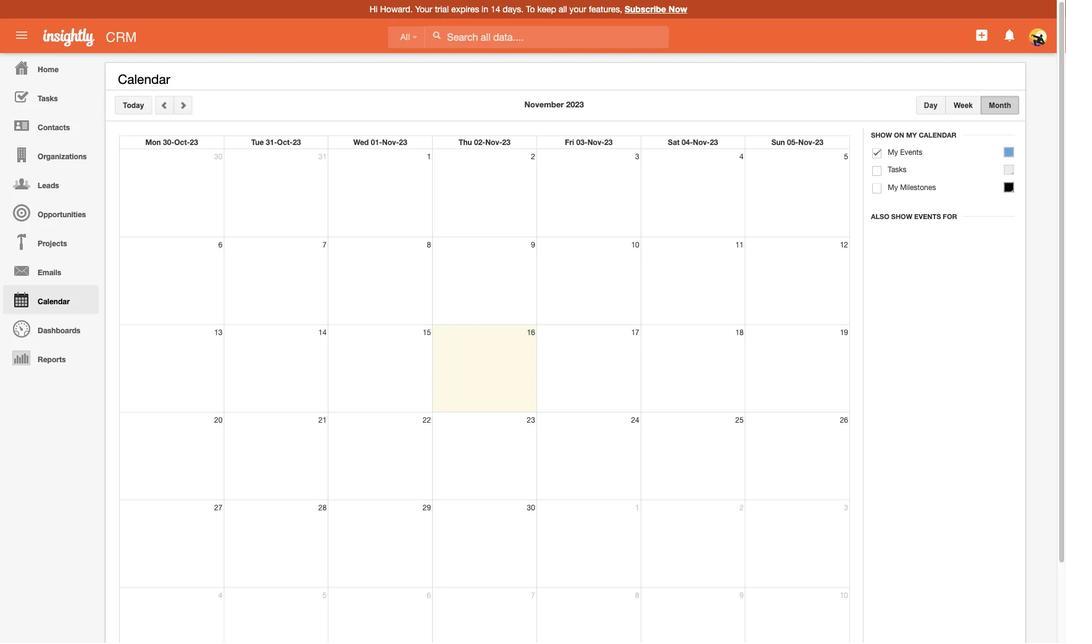 Task type: locate. For each thing, give the bounding box(es) containing it.
sat 04-nov-23
[[669, 138, 719, 147]]

my for my events
[[889, 148, 899, 156]]

0 vertical spatial 10
[[632, 241, 640, 249]]

today
[[123, 101, 144, 109]]

23
[[190, 138, 198, 147], [293, 138, 301, 147], [399, 138, 408, 147], [503, 138, 511, 147], [605, 138, 613, 147], [710, 138, 719, 147], [816, 138, 824, 147], [527, 416, 536, 425]]

0 vertical spatial 6
[[219, 241, 223, 249]]

0 vertical spatial 2
[[531, 152, 536, 161]]

calendar up today
[[118, 72, 170, 87]]

0 vertical spatial calendar
[[118, 72, 170, 87]]

25
[[736, 416, 744, 425]]

day button
[[917, 96, 946, 115]]

Search all data.... text field
[[426, 26, 669, 48]]

month button
[[982, 96, 1020, 115]]

opportunities
[[38, 210, 86, 219]]

2
[[531, 152, 536, 161], [740, 504, 744, 512]]

0 horizontal spatial 8
[[427, 241, 431, 249]]

my right my events checkbox
[[889, 148, 899, 156]]

1 horizontal spatial 2
[[740, 504, 744, 512]]

1 vertical spatial 2
[[740, 504, 744, 512]]

1 vertical spatial 3
[[845, 504, 849, 512]]

4 nov- from the left
[[694, 138, 710, 147]]

0 horizontal spatial 2
[[531, 152, 536, 161]]

oct- for 31-
[[277, 138, 293, 147]]

0 vertical spatial my
[[907, 131, 918, 139]]

my for my milestones
[[889, 183, 899, 192]]

features,
[[589, 4, 623, 14]]

5
[[845, 152, 849, 161], [323, 592, 327, 600]]

nov- for 02-
[[486, 138, 503, 147]]

events left 'for'
[[915, 213, 942, 221]]

21
[[319, 416, 327, 425]]

my right my milestones 'checkbox'
[[889, 183, 899, 192]]

5 nov- from the left
[[799, 138, 816, 147]]

1 horizontal spatial 14
[[491, 4, 501, 14]]

oct- right mon
[[174, 138, 190, 147]]

0 horizontal spatial calendar
[[38, 297, 70, 306]]

0 horizontal spatial 30
[[214, 152, 223, 161]]

month
[[990, 101, 1012, 109]]

to
[[526, 4, 535, 14]]

subscribe now link
[[625, 4, 688, 14]]

tasks
[[38, 94, 58, 103], [889, 165, 907, 174]]

1
[[427, 152, 431, 161], [636, 504, 640, 512]]

1 horizontal spatial calendar
[[118, 72, 170, 87]]

tue
[[251, 138, 264, 147]]

opportunities link
[[3, 198, 99, 227]]

nov- right the thu
[[486, 138, 503, 147]]

0 vertical spatial tasks
[[38, 94, 58, 103]]

2 oct- from the left
[[277, 138, 293, 147]]

my
[[907, 131, 918, 139], [889, 148, 899, 156], [889, 183, 899, 192]]

home
[[38, 65, 59, 74]]

1 horizontal spatial 30
[[527, 504, 536, 512]]

white image
[[433, 31, 441, 40]]

17
[[632, 328, 640, 337]]

fri 03-nov-23
[[565, 138, 613, 147]]

subscribe
[[625, 4, 667, 14]]

20
[[214, 416, 223, 425]]

keep
[[538, 4, 557, 14]]

6
[[219, 241, 223, 249], [427, 592, 431, 600]]

Tasks checkbox
[[873, 166, 882, 176]]

howard.
[[380, 4, 413, 14]]

nov- right sun
[[799, 138, 816, 147]]

tue 31-oct-23
[[251, 138, 301, 147]]

navigation containing home
[[0, 53, 99, 373]]

1 horizontal spatial oct-
[[277, 138, 293, 147]]

1 oct- from the left
[[174, 138, 190, 147]]

1 horizontal spatial 3
[[845, 504, 849, 512]]

03-
[[577, 138, 588, 147]]

nov- right fri
[[588, 138, 605, 147]]

30
[[214, 152, 223, 161], [527, 504, 536, 512]]

emails
[[38, 268, 61, 277]]

previous image
[[160, 101, 169, 110]]

calendar down day button
[[920, 131, 957, 139]]

day
[[925, 101, 938, 109]]

0 vertical spatial show
[[872, 131, 893, 139]]

1 nov- from the left
[[382, 138, 399, 147]]

1 vertical spatial 8
[[636, 592, 640, 600]]

all
[[559, 4, 568, 14]]

show right also
[[892, 213, 913, 221]]

1 horizontal spatial 6
[[427, 592, 431, 600]]

1 horizontal spatial 1
[[636, 504, 640, 512]]

next image
[[179, 101, 187, 110]]

1 horizontal spatial 4
[[740, 152, 744, 161]]

0 horizontal spatial oct-
[[174, 138, 190, 147]]

2023
[[567, 100, 584, 109]]

0 horizontal spatial 9
[[531, 241, 536, 249]]

events down show on my calendar
[[901, 148, 923, 156]]

also
[[872, 213, 890, 221]]

oct- for 30-
[[174, 138, 190, 147]]

0 horizontal spatial 6
[[219, 241, 223, 249]]

1 vertical spatial 7
[[531, 592, 536, 600]]

1 vertical spatial 14
[[319, 328, 327, 337]]

sun 05-nov-23
[[772, 138, 824, 147]]

my right the on
[[907, 131, 918, 139]]

1 vertical spatial my
[[889, 148, 899, 156]]

trial
[[435, 4, 449, 14]]

1 horizontal spatial tasks
[[889, 165, 907, 174]]

3 nov- from the left
[[588, 138, 605, 147]]

0 vertical spatial 5
[[845, 152, 849, 161]]

1 vertical spatial 5
[[323, 592, 327, 600]]

2 vertical spatial my
[[889, 183, 899, 192]]

0 vertical spatial 30
[[214, 152, 223, 161]]

1 vertical spatial 30
[[527, 504, 536, 512]]

calendar
[[118, 72, 170, 87], [920, 131, 957, 139], [38, 297, 70, 306]]

1 horizontal spatial 8
[[636, 592, 640, 600]]

show
[[872, 131, 893, 139], [892, 213, 913, 221]]

0 vertical spatial 7
[[323, 241, 327, 249]]

9
[[531, 241, 536, 249], [740, 592, 744, 600]]

show left the on
[[872, 131, 893, 139]]

for
[[944, 213, 958, 221]]

3
[[636, 152, 640, 161], [845, 504, 849, 512]]

fri
[[565, 138, 575, 147]]

oct-
[[174, 138, 190, 147], [277, 138, 293, 147]]

1 vertical spatial 9
[[740, 592, 744, 600]]

my milestones
[[889, 183, 937, 192]]

calendar up "dashboards" link
[[38, 297, 70, 306]]

in
[[482, 4, 489, 14]]

0 horizontal spatial 4
[[219, 592, 223, 600]]

16
[[527, 328, 536, 337]]

23 for wed 01-nov-23
[[399, 138, 408, 147]]

1 horizontal spatial 10
[[841, 592, 849, 600]]

calendar link
[[3, 285, 99, 314]]

events
[[901, 148, 923, 156], [915, 213, 942, 221]]

mon
[[145, 138, 161, 147]]

0 vertical spatial 14
[[491, 4, 501, 14]]

1 horizontal spatial 7
[[531, 592, 536, 600]]

1 vertical spatial 1
[[636, 504, 640, 512]]

days.
[[503, 4, 524, 14]]

2 nov- from the left
[[486, 138, 503, 147]]

0 vertical spatial 3
[[636, 152, 640, 161]]

november
[[525, 100, 564, 109]]

0 horizontal spatial 1
[[427, 152, 431, 161]]

18
[[736, 328, 744, 337]]

14
[[491, 4, 501, 14], [319, 328, 327, 337]]

10
[[632, 241, 640, 249], [841, 592, 849, 600]]

nov- right sat
[[694, 138, 710, 147]]

8
[[427, 241, 431, 249], [636, 592, 640, 600]]

emails link
[[3, 256, 99, 285]]

reports
[[38, 355, 66, 364]]

oct- right the tue
[[277, 138, 293, 147]]

0 vertical spatial 1
[[427, 152, 431, 161]]

05-
[[788, 138, 799, 147]]

0 vertical spatial 4
[[740, 152, 744, 161]]

24
[[632, 416, 640, 425]]

tasks up contacts link
[[38, 94, 58, 103]]

1 vertical spatial calendar
[[920, 131, 957, 139]]

mon 30-oct-23
[[145, 138, 198, 147]]

navigation
[[0, 53, 99, 373]]

1 horizontal spatial 5
[[845, 152, 849, 161]]

tasks down my events on the top right of the page
[[889, 165, 907, 174]]

nov- right wed
[[382, 138, 399, 147]]

1 vertical spatial show
[[892, 213, 913, 221]]



Task type: describe. For each thing, give the bounding box(es) containing it.
23 for mon 30-oct-23
[[190, 138, 198, 147]]

thu 02-nov-23
[[459, 138, 511, 147]]

contacts
[[38, 123, 70, 132]]

1 vertical spatial events
[[915, 213, 942, 221]]

31
[[319, 152, 327, 161]]

26
[[841, 416, 849, 425]]

thu
[[459, 138, 472, 147]]

show on my calendar
[[872, 131, 957, 139]]

0 vertical spatial events
[[901, 148, 923, 156]]

also show events for
[[872, 213, 958, 221]]

12
[[841, 241, 849, 249]]

notifications image
[[1003, 28, 1018, 43]]

29
[[423, 504, 431, 512]]

sat
[[669, 138, 680, 147]]

0 horizontal spatial 10
[[632, 241, 640, 249]]

nov- for 04-
[[694, 138, 710, 147]]

all
[[401, 32, 410, 42]]

hi
[[370, 4, 378, 14]]

0 horizontal spatial 5
[[323, 592, 327, 600]]

november 2023
[[525, 100, 584, 109]]

week button
[[946, 96, 982, 115]]

01-
[[371, 138, 382, 147]]

0 vertical spatial 9
[[531, 241, 536, 249]]

today button
[[115, 96, 152, 115]]

22
[[423, 416, 431, 425]]

your
[[416, 4, 433, 14]]

27
[[214, 504, 223, 512]]

leads link
[[3, 169, 99, 198]]

projects
[[38, 239, 67, 248]]

your
[[570, 4, 587, 14]]

0 horizontal spatial tasks
[[38, 94, 58, 103]]

crm
[[106, 29, 137, 45]]

wed 01-nov-23
[[354, 138, 408, 147]]

0 horizontal spatial 3
[[636, 152, 640, 161]]

0 horizontal spatial 7
[[323, 241, 327, 249]]

23 for thu 02-nov-23
[[503, 138, 511, 147]]

organizations link
[[3, 140, 99, 169]]

contacts link
[[3, 111, 99, 140]]

sun
[[772, 138, 786, 147]]

home link
[[3, 53, 99, 82]]

leads
[[38, 181, 59, 190]]

2 horizontal spatial calendar
[[920, 131, 957, 139]]

now
[[669, 4, 688, 14]]

1 vertical spatial 10
[[841, 592, 849, 600]]

milestones
[[901, 183, 937, 192]]

dashboards link
[[3, 314, 99, 344]]

1 horizontal spatial 9
[[740, 592, 744, 600]]

04-
[[682, 138, 694, 147]]

organizations
[[38, 152, 87, 161]]

My Milestones checkbox
[[873, 184, 882, 194]]

nov- for 03-
[[588, 138, 605, 147]]

0 vertical spatial 8
[[427, 241, 431, 249]]

dashboards
[[38, 326, 80, 335]]

23 for tue 31-oct-23
[[293, 138, 301, 147]]

30-
[[163, 138, 174, 147]]

my events
[[889, 148, 923, 156]]

nov- for 01-
[[382, 138, 399, 147]]

projects link
[[3, 227, 99, 256]]

02-
[[474, 138, 486, 147]]

all link
[[388, 26, 426, 48]]

hi howard. your trial expires in 14 days. to keep all your features, subscribe now
[[370, 4, 688, 14]]

19
[[841, 328, 849, 337]]

0 horizontal spatial 14
[[319, 328, 327, 337]]

1 vertical spatial 4
[[219, 592, 223, 600]]

15
[[423, 328, 431, 337]]

wed
[[354, 138, 369, 147]]

23 for sat 04-nov-23
[[710, 138, 719, 147]]

1 vertical spatial tasks
[[889, 165, 907, 174]]

week
[[954, 101, 974, 109]]

31-
[[266, 138, 277, 147]]

on
[[895, 131, 905, 139]]

28
[[319, 504, 327, 512]]

expires
[[452, 4, 480, 14]]

23 for fri 03-nov-23
[[605, 138, 613, 147]]

23 for sun 05-nov-23
[[816, 138, 824, 147]]

11
[[736, 241, 744, 249]]

nov- for 05-
[[799, 138, 816, 147]]

tasks link
[[3, 82, 99, 111]]

1 vertical spatial 6
[[427, 592, 431, 600]]

reports link
[[3, 344, 99, 373]]

My Events checkbox
[[873, 149, 882, 158]]

13
[[214, 328, 223, 337]]

2 vertical spatial calendar
[[38, 297, 70, 306]]



Task type: vqa. For each thing, say whether or not it's contained in the screenshot.
Terry Turtle button
no



